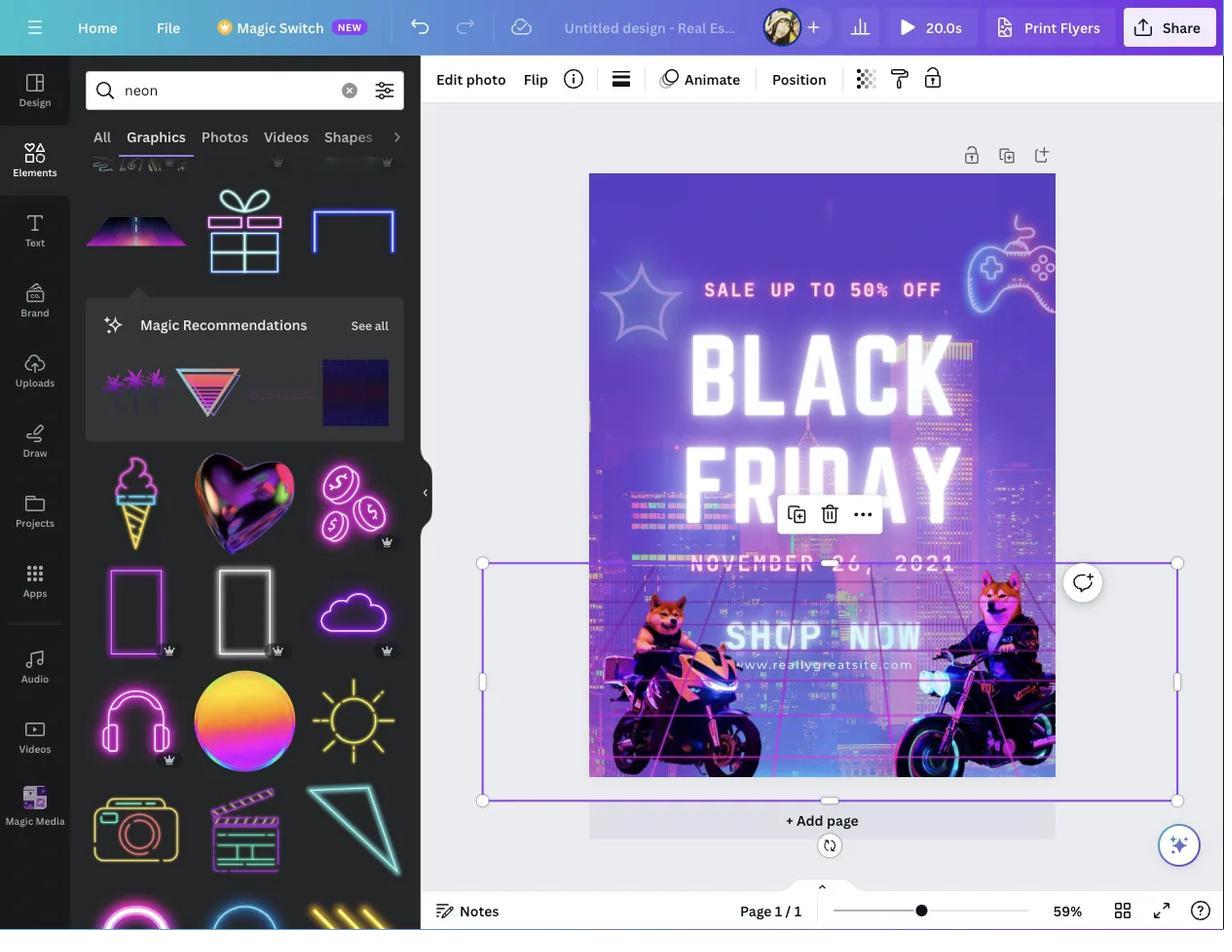 Task type: describe. For each thing, give the bounding box(es) containing it.
print
[[1025, 18, 1057, 37]]

see all
[[351, 318, 389, 334]]

notes
[[460, 902, 499, 920]]

all button
[[86, 118, 119, 155]]

magic for magic switch
[[237, 18, 276, 37]]

see
[[351, 318, 372, 334]]

animate
[[685, 70, 740, 88]]

november 26, 2021
[[691, 549, 957, 576]]

neon blue star illustration image
[[303, 73, 404, 174]]

file
[[157, 18, 180, 37]]

/
[[786, 902, 791, 920]]

1 horizontal spatial videos
[[264, 127, 309, 146]]

www.reallygreatsite.com
[[733, 657, 914, 671]]

50%
[[850, 278, 890, 301]]

neon 3d heart image
[[195, 454, 296, 555]]

position
[[773, 70, 827, 88]]

20.0s button
[[888, 8, 978, 47]]

side panel tab list
[[0, 56, 70, 843]]

projects
[[16, 516, 55, 529]]

position button
[[765, 63, 835, 94]]

print flyers button
[[986, 8, 1116, 47]]

neon pink headphones icon image
[[86, 671, 187, 772]]

blue neon circle image
[[195, 889, 296, 930]]

sale
[[704, 278, 757, 301]]

photo
[[466, 70, 506, 88]]

home link
[[62, 8, 133, 47]]

all
[[94, 127, 111, 146]]

hide image
[[420, 446, 433, 540]]

photos button
[[194, 118, 256, 155]]

page
[[827, 811, 859, 829]]

white neon frame image
[[195, 563, 296, 664]]

neon yellow arrows image
[[303, 889, 404, 930]]

uploads
[[15, 376, 55, 389]]

1 vertical spatial videos button
[[0, 702, 70, 773]]

off
[[904, 278, 943, 301]]

flip button
[[516, 63, 556, 94]]

brand
[[21, 306, 49, 319]]

friday
[[683, 428, 965, 541]]

magic media button
[[0, 773, 70, 843]]

magic media
[[5, 815, 65, 828]]

cool neon chrome circle shape image
[[195, 671, 296, 772]]

november
[[691, 549, 816, 576]]

new
[[338, 20, 362, 34]]

file button
[[141, 8, 196, 47]]

design
[[19, 95, 51, 109]]

now
[[849, 612, 923, 658]]

+
[[786, 811, 794, 829]]

graphics
[[127, 127, 186, 146]]

all
[[375, 318, 389, 334]]

text button
[[0, 196, 70, 266]]

shapes button
[[317, 118, 381, 155]]

line with colorful neon light image
[[195, 73, 296, 174]]

apps button
[[0, 547, 70, 617]]

shop now
[[725, 612, 923, 658]]

apps
[[23, 586, 47, 600]]

text
[[25, 236, 45, 249]]



Task type: locate. For each thing, give the bounding box(es) containing it.
share
[[1163, 18, 1201, 37]]

share button
[[1124, 8, 1217, 47]]

2021
[[895, 549, 957, 576]]

camera object neon illustration image
[[86, 780, 187, 881]]

1 left /
[[775, 902, 783, 920]]

neon online gift box image
[[195, 182, 296, 283]]

magic left switch
[[237, 18, 276, 37]]

0 horizontal spatial videos button
[[0, 702, 70, 773]]

recommendations
[[183, 316, 307, 335]]

audio
[[388, 127, 428, 146], [21, 672, 49, 685]]

cyberpunk palm trees image
[[101, 361, 167, 427]]

grid cyberpunk background image
[[323, 361, 389, 427]]

0 vertical spatial audio
[[388, 127, 428, 146]]

brand button
[[0, 266, 70, 336]]

flip
[[524, 70, 548, 88]]

up
[[771, 278, 797, 301]]

1
[[775, 902, 783, 920], [795, 902, 802, 920]]

1 horizontal spatial 1
[[795, 902, 802, 920]]

ice cream food neon illustration image
[[86, 454, 187, 555]]

page
[[740, 902, 772, 920]]

movie object neon illustration image
[[195, 780, 296, 881]]

videos button
[[256, 118, 317, 155], [0, 702, 70, 773]]

elements button
[[0, 126, 70, 196]]

magic recommendations
[[140, 316, 307, 335]]

print flyers
[[1025, 18, 1101, 37]]

edit photo button
[[429, 63, 514, 94]]

notes button
[[429, 895, 507, 926]]

add
[[797, 811, 824, 829]]

0 vertical spatial videos
[[264, 127, 309, 146]]

videos button up magic media
[[0, 702, 70, 773]]

magic inside main menu bar
[[237, 18, 276, 37]]

1 vertical spatial audio button
[[0, 632, 70, 702]]

canva assistant image
[[1168, 834, 1191, 857]]

+ add page
[[786, 811, 859, 829]]

videos button right photos at the left top of the page
[[256, 118, 317, 155]]

page 1 / 1
[[740, 902, 802, 920]]

1 vertical spatial magic
[[140, 316, 180, 335]]

1 1 from the left
[[775, 902, 783, 920]]

shop
[[725, 612, 824, 658]]

Search elements search field
[[125, 72, 330, 109]]

media
[[36, 815, 65, 828]]

magic for magic recommendations
[[140, 316, 180, 335]]

0 horizontal spatial audio button
[[0, 632, 70, 702]]

1 right /
[[795, 902, 802, 920]]

neon cyberpunk grid image
[[249, 361, 315, 427]]

draw
[[23, 446, 47, 459]]

59%
[[1054, 902, 1083, 920]]

neon light triangle image
[[303, 780, 404, 881]]

animate button
[[654, 63, 748, 94]]

see all button
[[349, 306, 391, 345]]

audio button down apps
[[0, 632, 70, 702]]

magic
[[237, 18, 276, 37], [140, 316, 180, 335], [5, 815, 33, 828]]

1 vertical spatial audio
[[21, 672, 49, 685]]

neon purple cloud icon image
[[303, 563, 404, 664]]

to
[[811, 278, 837, 301]]

2 horizontal spatial magic
[[237, 18, 276, 37]]

0 vertical spatial videos button
[[256, 118, 317, 155]]

0 vertical spatial audio button
[[381, 118, 435, 155]]

neon cyberpunk road image
[[86, 182, 187, 283]]

home
[[78, 18, 118, 37]]

videos inside side panel tab list
[[19, 742, 51, 755]]

0 horizontal spatial audio
[[21, 672, 49, 685]]

26,
[[832, 549, 879, 576]]

audio button
[[381, 118, 435, 155], [0, 632, 70, 702]]

neon video game image
[[86, 73, 187, 174]]

switch
[[279, 18, 324, 37]]

sun symbol neon illustration image
[[303, 671, 404, 772]]

1 horizontal spatial magic
[[140, 316, 180, 335]]

magic left "media"
[[5, 815, 33, 828]]

+ add page button
[[589, 800, 1056, 839]]

audio down apps
[[21, 672, 49, 685]]

violet neon rectangle image
[[86, 563, 187, 664]]

Design title text field
[[549, 8, 755, 47]]

photos
[[201, 127, 248, 146]]

magic up cyberpunk palm trees image
[[140, 316, 180, 335]]

0 horizontal spatial 1
[[775, 902, 783, 920]]

graphics button
[[119, 118, 194, 155]]

basic neon half square image
[[303, 182, 404, 283]]

show pages image
[[776, 878, 869, 893]]

videos
[[264, 127, 309, 146], [19, 742, 51, 755]]

0 vertical spatial magic
[[237, 18, 276, 37]]

elements
[[13, 166, 57, 179]]

audio inside side panel tab list
[[21, 672, 49, 685]]

draw button
[[0, 406, 70, 476]]

videos right photos button
[[264, 127, 309, 146]]

0 horizontal spatial videos
[[19, 742, 51, 755]]

design button
[[0, 56, 70, 126]]

1 horizontal spatial videos button
[[256, 118, 317, 155]]

flyers
[[1061, 18, 1101, 37]]

uploads button
[[0, 336, 70, 406]]

duotone neon fonts-o image
[[86, 889, 187, 930]]

2 1 from the left
[[795, 902, 802, 920]]

black
[[688, 315, 959, 435]]

1 vertical spatial videos
[[19, 742, 51, 755]]

neon cyberpunk triangle image
[[175, 361, 241, 427]]

projects button
[[0, 476, 70, 547]]

magic for magic media
[[5, 815, 33, 828]]

59% button
[[1037, 895, 1100, 926]]

shapes
[[325, 127, 373, 146]]

neon pink coins icon image
[[303, 454, 404, 555]]

1 horizontal spatial audio
[[388, 127, 428, 146]]

2 vertical spatial magic
[[5, 815, 33, 828]]

20.0s
[[927, 18, 963, 37]]

group
[[86, 73, 187, 174], [195, 73, 296, 174], [303, 73, 404, 174], [86, 170, 187, 283], [195, 170, 296, 283], [303, 170, 404, 283], [101, 349, 167, 427], [175, 349, 241, 427], [323, 349, 389, 427], [249, 361, 315, 427], [86, 442, 187, 555], [195, 442, 296, 555], [303, 442, 404, 555], [86, 551, 187, 664], [195, 551, 296, 664], [303, 551, 404, 664], [86, 660, 187, 772], [195, 660, 296, 772], [303, 660, 404, 772], [86, 769, 187, 881], [195, 769, 296, 881], [303, 769, 404, 881], [86, 877, 187, 930], [195, 877, 296, 930], [303, 877, 404, 930]]

1 horizontal spatial audio button
[[381, 118, 435, 155]]

edit
[[436, 70, 463, 88]]

0 horizontal spatial magic
[[5, 815, 33, 828]]

colorful spotlight image
[[589, 225, 991, 857], [790, 234, 1192, 866]]

audio button right "shapes"
[[381, 118, 435, 155]]

magic inside magic media button
[[5, 815, 33, 828]]

main menu bar
[[0, 0, 1225, 56]]

audio right "shapes"
[[388, 127, 428, 146]]

edit photo
[[436, 70, 506, 88]]

videos up magic media button
[[19, 742, 51, 755]]

sale up to 50% off
[[704, 278, 943, 301]]

magic switch
[[237, 18, 324, 37]]



Task type: vqa. For each thing, say whether or not it's contained in the screenshot.
Violet #5e17eb image
no



